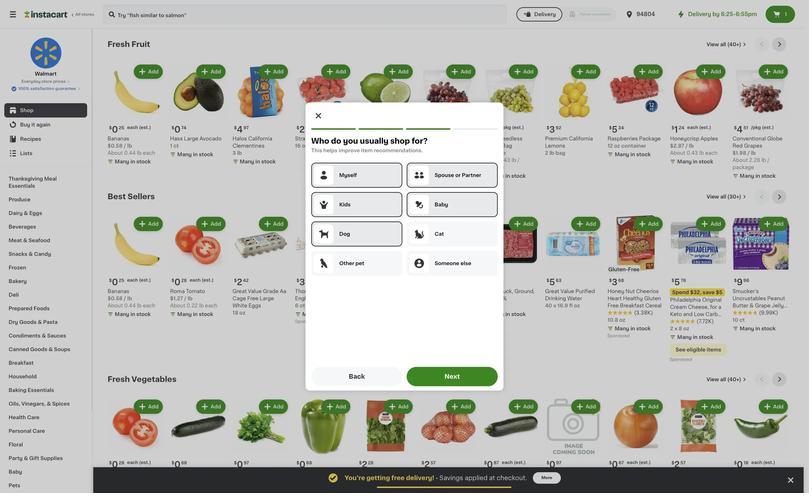 Task type: describe. For each thing, give the bounding box(es) containing it.
many down $ 0 25
[[115, 312, 129, 317]]

else
[[461, 261, 472, 266]]

recipes
[[20, 137, 41, 142]]

uncrustables
[[733, 296, 766, 301]]

walmart link
[[30, 37, 62, 78]]

/ down $ 0 25 each (est.)
[[124, 144, 126, 149]]

bunch
[[254, 472, 270, 477]]

$ inside $ 9 96
[[734, 279, 737, 283]]

$ 5 34
[[609, 126, 624, 134]]

great for 5
[[545, 289, 560, 294]]

each inside the honeycrisp apples $2.87 / lb about 0.43 lb each
[[706, 151, 718, 156]]

bag for 2
[[431, 479, 441, 484]]

broccoli
[[670, 472, 691, 477]]

$ 0 97 for green onions
[[547, 461, 562, 469]]

original inside philadelphia original cream cheese, for a keto and low carb lifestyle
[[703, 298, 722, 303]]

party & gift supplies link
[[4, 452, 87, 466]]

(est.) right $ 0 25
[[139, 278, 151, 283]]

about inside green seedless grapes bag $1.98 / lb about 2.43 lb / package many in stock
[[483, 158, 498, 163]]

getting
[[367, 476, 390, 482]]

grapes inside green seedless grapes bag $1.98 / lb about 2.43 lb / package many in stock
[[483, 144, 501, 149]]

1 vertical spatial baby
[[9, 470, 22, 475]]

1 horizontal spatial 28
[[181, 279, 187, 283]]

myself
[[339, 173, 357, 178]]

/pkg for $ 4 51
[[751, 126, 761, 130]]

(est.) inside $4.51 per package (estimated) element
[[762, 126, 774, 130]]

1 item carousel region from the top
[[108, 37, 790, 184]]

$4.51 per package (estimated) element
[[733, 123, 790, 135]]

onion
[[438, 472, 453, 477]]

& left sauces
[[42, 334, 46, 339]]

$ 0 68 for jumbo green pepper
[[297, 461, 312, 469]]

white
[[233, 303, 247, 308]]

$ inside $ 3 92
[[547, 126, 550, 130]]

you're getting free delivery!
[[345, 476, 435, 482]]

(est.) inside $1.24 each (estimated) element
[[700, 126, 711, 130]]

free inside honey nut cheerios heart healthy gluten free breakfast cereal
[[608, 303, 619, 308]]

condiments
[[9, 334, 41, 339]]

see eligible items
[[676, 348, 722, 353]]

view for 5
[[707, 195, 719, 200]]

(est.) inside $0.18 each (estimated) element
[[764, 461, 776, 465]]

2 vertical spatial ct
[[740, 318, 745, 323]]

many down '10.8 oz'
[[615, 326, 630, 331]]

/ up "2.4" at the top right of the page
[[435, 151, 437, 156]]

each (est.) for the left $0.28 each (estimated) element
[[127, 461, 151, 465]]

original inside "$ 3 thomas' original english muffins 6 ct"
[[318, 289, 338, 294]]

94804
[[637, 11, 655, 17]]

care for personal care
[[33, 429, 45, 434]]

party
[[9, 456, 23, 461]]

marketside
[[358, 472, 386, 477]]

$1.27
[[170, 296, 183, 301]]

container
[[622, 144, 647, 149]]

& inside smucker's uncrustables peanut butter & grape jelly sandwich
[[750, 303, 754, 308]]

/ inside the honeycrisp apples $2.87 / lb about 0.43 lb each
[[686, 144, 688, 149]]

0 inside 'element'
[[487, 461, 493, 469]]

personal
[[9, 429, 31, 434]]

checkout.
[[497, 476, 527, 482]]

oils, vinegars, & spices
[[9, 402, 70, 407]]

$0.87 each (estimated) element
[[483, 458, 540, 471]]

eggs inside great value grade aa cage free large white eggs 18 oz
[[249, 303, 261, 308]]

oz inside great value grade aa cage free large white eggs 18 oz
[[240, 311, 246, 316]]

$ 0 25
[[109, 278, 124, 287]]

roma for roma tomato $1.27 / lb about 0.22 lb each
[[170, 289, 185, 294]]

many down 8
[[678, 335, 692, 340]]

cat
[[435, 232, 444, 237]]

drinking
[[545, 296, 566, 301]]

0.44 for 2
[[124, 303, 136, 308]]

california for halos california clementines 3 lb
[[248, 136, 272, 141]]

many down "2.4" at the top right of the page
[[427, 167, 442, 172]]

$ inside $ 0 18
[[734, 461, 737, 466]]

about down $ 0 25
[[108, 303, 123, 308]]

honey nut cheerios heart healthy gluten free breakfast cereal
[[608, 289, 662, 308]]

68 for cucumber
[[181, 461, 187, 466]]

free inside great value grade aa cage free large white eggs 18 oz
[[247, 296, 259, 301]]

large inside "hass large avocado 1 ct"
[[184, 136, 198, 141]]

party & gift supplies
[[9, 456, 63, 461]]

3 item carousel region from the top
[[108, 373, 790, 494]]

raspberries
[[608, 136, 638, 141]]

a
[[719, 305, 722, 310]]

package for $ 4 81
[[483, 165, 504, 170]]

about inside sun harvest seedless red grapes $2.18 / lb about 2.4 lb / package
[[420, 158, 436, 163]]

ct inside "hass large avocado 1 ct"
[[174, 144, 179, 149]]

10 ct
[[733, 318, 745, 323]]

$ 0 97 for cilantro bunch
[[234, 461, 249, 469]]

sponsored badge image for thomas' original english muffins
[[295, 320, 317, 324]]

store
[[42, 80, 52, 84]]

$5.23 per package (estimated) element
[[420, 123, 477, 135]]

deli
[[9, 293, 19, 298]]

about down $ 0 25 each (est.)
[[108, 151, 123, 156]]

pasta
[[43, 320, 58, 325]]

97 for 2
[[244, 461, 249, 466]]

$ inside $ 0 25 each (est.)
[[109, 126, 112, 130]]

fresh vegetables
[[108, 376, 177, 383]]

2 left 8
[[670, 326, 674, 331]]

$ inside $ 0 25
[[109, 279, 112, 283]]

improve
[[339, 148, 360, 153]]

ct inside "$ 3 thomas' original english muffins 6 ct"
[[300, 303, 305, 308]]

oz inside raspberries package 12 oz container
[[614, 144, 620, 149]]

$4.81 per package (estimated) element
[[483, 123, 540, 135]]

$1.98 for $ 4 51
[[733, 151, 747, 156]]

$1.24 each (estimated) element
[[670, 123, 727, 135]]

many down lime 42 1 each
[[365, 152, 379, 157]]

many down english
[[302, 312, 317, 317]]

• savings applied at checkout.
[[436, 476, 527, 482]]

$ 3 68
[[609, 278, 624, 287]]

/ down $ 0 25
[[124, 296, 126, 301]]

0 horizontal spatial $0.28 each (estimated) element
[[108, 458, 164, 471]]

/ up 2.28
[[748, 151, 750, 156]]

many down container
[[615, 152, 630, 157]]

$ 1 24
[[672, 126, 685, 134]]

1 horizontal spatial $0.28 each (estimated) element
[[170, 275, 227, 288]]

many down 2.28
[[740, 174, 755, 179]]

many down clementines
[[240, 159, 254, 164]]

main content containing 0
[[93, 29, 804, 494]]

10.8 oz
[[608, 318, 626, 323]]

$ inside $ 2 72
[[297, 126, 300, 130]]

/ right 2.28
[[768, 158, 770, 163]]

butter
[[733, 303, 749, 308]]

$5
[[716, 290, 723, 295]]

fresh fruit
[[108, 41, 150, 48]]

each (est.) for '$0.25 each (estimated)' element associated with 2
[[127, 278, 151, 283]]

many down green onions 5.5 oz
[[553, 488, 567, 493]]

at
[[489, 476, 495, 482]]

red inside conventional globe red grapes $1.98 / lb about 2.28 lb / package
[[733, 144, 743, 149]]

bananas $0.58 / lb about 0.44 lb each for 2
[[108, 289, 155, 308]]

care for health care
[[27, 416, 39, 421]]

delivery!
[[406, 476, 435, 482]]

(est.) inside $ 0 25 each (est.)
[[139, 126, 151, 130]]

97 for 0
[[244, 126, 249, 130]]

california for premium california lemons 2 lb bag
[[569, 136, 593, 141]]

partner
[[462, 173, 481, 178]]

sun
[[420, 136, 430, 141]]

57 for yellow onion bag
[[431, 461, 436, 466]]

seedless inside green seedless grapes bag $1.98 / lb about 2.43 lb / package many in stock
[[500, 136, 523, 141]]

many down 0.43
[[678, 159, 692, 164]]

roma for roma tomato
[[108, 472, 122, 477]]

(est.) inside $0.67 each (estimated) element
[[639, 461, 651, 465]]

cheese,
[[688, 305, 709, 310]]

68 for honey nut cheerios heart healthy gluten free breakfast cereal
[[619, 279, 624, 283]]

97 up green onions 5.5 oz
[[556, 461, 562, 466]]

68 for jumbo green pepper
[[306, 461, 312, 466]]

view all (40+) button for 4
[[704, 37, 750, 52]]

& left pasta
[[38, 320, 42, 325]]

guarantee
[[55, 87, 76, 91]]

all for 1
[[721, 42, 727, 47]]

bakery
[[9, 279, 27, 284]]

12
[[608, 144, 613, 149]]

(est.) up roma tomato $1.27 / lb about 0.22 lb each
[[202, 278, 214, 283]]

usually
[[360, 137, 389, 145]]

(est.) inside '$4.81 per package (estimated)' 'element'
[[512, 126, 524, 130]]

/pkg (est.) for $ 4 51
[[751, 126, 774, 130]]

0 horizontal spatial 28
[[119, 461, 124, 466]]

applied
[[465, 476, 488, 482]]

many inside marketside spinach 10 oz bag many in stock
[[365, 488, 379, 493]]

meat & seafood
[[9, 238, 50, 243]]

floral link
[[4, 438, 87, 452]]

18 inside $ 0 18
[[744, 461, 749, 466]]

supplies
[[40, 456, 63, 461]]

$0.25 each (estimated) element for 4
[[108, 123, 164, 135]]

18 inside great value grade aa cage free large white eggs 18 oz
[[233, 311, 238, 316]]

x inside great value purified drinking water 40 x 16.9 fl oz
[[554, 303, 557, 308]]

$ inside $ 0 67
[[609, 461, 612, 466]]

fresh for 0
[[108, 376, 130, 383]]

personal care link
[[4, 425, 87, 438]]

42 inside $ 2 42
[[243, 279, 249, 283]]

muffins
[[315, 296, 334, 301]]

bag for 3
[[556, 151, 566, 156]]

$ inside $ 5 34
[[609, 126, 612, 130]]

/ right the 2.43
[[518, 158, 520, 163]]

large inside great value grade aa cage free large white eggs 18 oz
[[260, 296, 274, 301]]

2 for strawberries
[[300, 126, 305, 134]]

thanksgiving meal essentials
[[9, 177, 57, 189]]

delivery for delivery by 6:25-6:55pm
[[688, 11, 712, 17]]

zucchini squash $1.48 / lb about 0.59 lb each
[[483, 472, 531, 491]]

2 for broccoli wokly
[[675, 461, 680, 469]]

3 inside "yellow onion bag 3 lb bag"
[[420, 479, 424, 484]]

$ inside $ 0 33
[[359, 126, 362, 130]]

(est.) up "roma tomato"
[[139, 461, 151, 465]]

in inside marketside spinach 10 oz bag many in stock
[[381, 488, 385, 493]]

jelly
[[772, 303, 784, 308]]

$1.98 for $ 4 81
[[483, 151, 497, 156]]

someone else
[[435, 261, 472, 266]]

vinegars,
[[21, 402, 46, 407]]

(est.) inside $ 5 23 /pkg (est.)
[[450, 126, 462, 130]]

philadelphia original cream cheese, for a keto and low carb lifestyle
[[670, 298, 722, 324]]

& right meat
[[23, 238, 27, 243]]

$ inside $ 5 63
[[547, 279, 550, 283]]

4 for $ 4 51
[[737, 126, 743, 134]]

8
[[679, 326, 683, 331]]

about inside zucchini squash $1.48 / lb about 0.59 lb each
[[483, 486, 498, 491]]

0 horizontal spatial green
[[314, 472, 330, 477]]

product group containing 1
[[670, 63, 727, 167]]

sponsored badge image for honey nut cheerios heart healthy gluten free breakfast cereal
[[608, 334, 630, 339]]

stock inside marketside spinach 10 oz bag many in stock
[[387, 488, 401, 493]]

satisfaction
[[30, 87, 54, 91]]

lb inside "yellow onion bag 3 lb bag"
[[425, 479, 430, 484]]

1 pepper from the left
[[331, 472, 349, 477]]

each (est.) for $1.24 each (estimated) element
[[688, 126, 711, 130]]

by
[[713, 11, 720, 17]]

28 inside $ 2 28
[[368, 461, 374, 466]]

green for green seedless grapes bag $1.98 / lb about 2.43 lb / package many in stock
[[483, 136, 498, 141]]

about inside conventional globe red grapes $1.98 / lb about 2.28 lb / package
[[733, 158, 748, 163]]

cheerios
[[636, 289, 659, 294]]

baking
[[9, 388, 26, 393]]

many down $ 0 25 each (est.)
[[115, 159, 129, 164]]

essentials inside 'link'
[[28, 388, 54, 393]]

cucumber
[[170, 472, 197, 477]]

72
[[306, 126, 311, 130]]

$ inside "$ 3 thomas' original english muffins 6 ct"
[[297, 279, 300, 283]]

$ 5 76
[[672, 278, 687, 287]]

snacks & candy link
[[4, 248, 87, 261]]

grapes inside conventional globe red grapes $1.98 / lb about 2.28 lb / package
[[744, 144, 763, 149]]

prepared
[[9, 306, 32, 311]]

many down "10 ct"
[[740, 326, 755, 331]]

0.44 for 4
[[124, 151, 136, 156]]

baby inside 'add your shopping preferences' element
[[435, 202, 448, 207]]

package for $ 4 51
[[733, 165, 755, 170]]

/ right "2.4" at the top right of the page
[[452, 158, 454, 163]]

oz right 10.8 at right bottom
[[620, 318, 626, 323]]

$ inside $ 4 81
[[484, 126, 487, 130]]

1 inside "hass large avocado 1 ct"
[[170, 144, 172, 149]]

$ 0 28 for rightmost $0.28 each (estimated) element
[[172, 278, 187, 287]]

& inside "link"
[[24, 456, 28, 461]]

delivery by 6:25-6:55pm
[[688, 11, 757, 17]]

package inside sun harvest seedless red grapes $2.18 / lb about 2.4 lb / package
[[455, 158, 477, 163]]

water
[[568, 296, 582, 301]]

$ inside $ 3 68
[[609, 279, 612, 283]]

/ inside zucchini squash $1.48 / lb about 0.59 lb each
[[498, 479, 500, 484]]

service type group
[[517, 7, 617, 22]]

produce link
[[4, 193, 87, 207]]

next
[[445, 374, 460, 380]]

(30+)
[[728, 195, 742, 200]]

$ 2 57 for broccoli wokly
[[672, 461, 686, 469]]

bananas for 2
[[108, 289, 129, 294]]

1 vertical spatial x
[[675, 326, 678, 331]]

0 horizontal spatial breakfast
[[9, 361, 34, 366]]

many down 0.22
[[177, 312, 192, 317]]

product group containing 9
[[733, 216, 790, 334]]

$ inside $ 5 23 /pkg (est.)
[[422, 126, 425, 130]]

2 horizontal spatial free
[[628, 267, 640, 272]]

$ inside $ 1 24
[[672, 126, 675, 130]]

canned goods & soups link
[[4, 343, 87, 357]]

english
[[295, 296, 313, 301]]

soups
[[54, 347, 70, 352]]

each inside 'element'
[[502, 461, 513, 465]]

prices
[[53, 80, 66, 84]]

low
[[694, 312, 705, 317]]

$ inside $ 5 76
[[672, 279, 675, 283]]

jalapeno
[[733, 472, 756, 477]]

4 for $ 4 81
[[487, 126, 493, 134]]

bag inside marketside spinach 10 oz bag many in stock
[[372, 479, 382, 484]]

$ 5 63
[[547, 278, 562, 287]]

3 inside halos california clementines 3 lb
[[233, 151, 236, 156]]

for?
[[412, 137, 428, 145]]

other pet
[[339, 261, 364, 266]]

this
[[311, 148, 322, 153]]

add your shopping preferences element
[[306, 103, 504, 391]]

4 for $ 4 97
[[237, 126, 243, 134]]

$0.67 each (estimated) element
[[608, 458, 665, 471]]

2 vertical spatial sponsored badge image
[[670, 358, 692, 362]]



Task type: vqa. For each thing, say whether or not it's contained in the screenshot.


Task type: locate. For each thing, give the bounding box(es) containing it.
6
[[295, 303, 299, 308]]

oz inside green onions 5.5 oz
[[555, 479, 561, 484]]

back
[[349, 374, 365, 380]]

ct down sandwich
[[740, 318, 745, 323]]

10 inside marketside spinach 10 oz bag many in stock
[[358, 479, 363, 484]]

1 vertical spatial large
[[260, 296, 274, 301]]

/pkg inside $ 5 23 /pkg (est.)
[[439, 126, 449, 130]]

(40+) for 4
[[728, 42, 742, 47]]

kids
[[339, 202, 351, 207]]

value up water
[[561, 289, 575, 294]]

view down items
[[707, 377, 719, 382]]

0 horizontal spatial /pkg
[[439, 126, 449, 130]]

57 for broccoli wokly
[[681, 461, 686, 466]]

california inside halos california clementines 3 lb
[[248, 136, 272, 141]]

1 inside button
[[785, 12, 787, 17]]

lists link
[[4, 146, 87, 161]]

$0.58 for 2
[[108, 296, 123, 301]]

large down '74'
[[184, 136, 198, 141]]

2 /pkg (est.) from the left
[[751, 126, 774, 130]]

2 value from the left
[[248, 289, 262, 294]]

& down uncrustables
[[750, 303, 754, 308]]

1 vertical spatial tomato
[[124, 472, 143, 477]]

lb
[[127, 144, 132, 149], [689, 144, 694, 149], [137, 151, 142, 156], [438, 151, 443, 156], [550, 151, 555, 156], [700, 151, 704, 156], [237, 151, 242, 156], [501, 151, 506, 156], [751, 151, 756, 156], [446, 158, 451, 163], [512, 158, 516, 163], [762, 158, 767, 163], [127, 296, 132, 301], [188, 296, 193, 301], [137, 303, 142, 308], [199, 303, 204, 308], [425, 479, 430, 484], [501, 479, 506, 484], [512, 486, 517, 491]]

1 horizontal spatial $1.98
[[733, 151, 747, 156]]

honeycrisp
[[670, 136, 700, 141]]

product group
[[108, 63, 164, 167], [170, 63, 227, 160], [233, 63, 290, 167], [295, 63, 352, 150], [358, 63, 415, 160], [420, 63, 477, 174], [483, 63, 540, 181], [545, 63, 602, 157], [608, 63, 665, 160], [670, 63, 727, 167], [733, 63, 790, 181], [108, 216, 164, 320], [170, 216, 227, 320], [233, 216, 290, 317], [295, 216, 352, 326], [358, 216, 415, 357], [420, 216, 477, 327], [483, 216, 540, 320], [545, 216, 602, 310], [608, 216, 665, 340], [670, 216, 727, 364], [733, 216, 790, 334], [108, 398, 164, 494], [170, 398, 227, 485], [233, 398, 290, 485], [295, 398, 352, 494], [358, 398, 415, 494], [420, 398, 477, 485], [483, 398, 540, 494], [545, 398, 602, 494], [608, 398, 665, 494], [670, 398, 727, 485], [733, 398, 790, 494]]

1 vertical spatial 18
[[744, 461, 749, 466]]

1 horizontal spatial original
[[703, 298, 722, 303]]

1 horizontal spatial $ 2 57
[[672, 461, 686, 469]]

$0.28 each (estimated) element up "roma tomato"
[[108, 458, 164, 471]]

each inside roma tomato $1.27 / lb about 0.22 lb each
[[205, 303, 218, 308]]

0 vertical spatial $0.58
[[108, 144, 123, 149]]

1 vertical spatial all
[[721, 195, 727, 200]]

1
[[785, 12, 787, 17], [675, 126, 678, 134], [170, 144, 172, 149], [358, 144, 360, 149]]

many down "hass large avocado 1 ct"
[[177, 152, 192, 157]]

(9.99k)
[[760, 311, 779, 316]]

2 4 from the left
[[487, 126, 493, 134]]

meat
[[9, 238, 22, 243]]

0 vertical spatial bananas
[[108, 136, 129, 141]]

1 inside lime 42 1 each
[[358, 144, 360, 149]]

dry goods & pasta
[[9, 320, 58, 325]]

$ 0 87
[[484, 461, 499, 469]]

beef
[[483, 289, 495, 294]]

1 bananas from the top
[[108, 136, 129, 141]]

3 view from the top
[[707, 377, 719, 382]]

2 $ 0 97 from the left
[[234, 461, 249, 469]]

1 vertical spatial view
[[707, 195, 719, 200]]

2 x 8 oz
[[670, 326, 690, 331]]

each (est.) up roma tomato $1.27 / lb about 0.22 lb each
[[190, 278, 214, 283]]

1 $0.58 from the top
[[108, 144, 123, 149]]

/pkg (est.)
[[501, 126, 524, 130], [751, 126, 774, 130]]

oz down marketside
[[365, 479, 371, 484]]

tomato inside roma tomato $1.27 / lb about 0.22 lb each
[[186, 289, 205, 294]]

0 vertical spatial $0.28 each (estimated) element
[[170, 275, 227, 288]]

all left (30+)
[[721, 195, 727, 200]]

0 horizontal spatial 10
[[358, 479, 363, 484]]

10 down sandwich
[[733, 318, 739, 323]]

2 left 72
[[300, 126, 305, 134]]

value for 2
[[248, 289, 262, 294]]

$ 0 97 up cilantro
[[234, 461, 249, 469]]

essentials up the oils, vinegars, & spices
[[28, 388, 54, 393]]

1 vertical spatial roma
[[108, 472, 122, 477]]

1 vertical spatial bananas $0.58 / lb about 0.44 lb each
[[108, 289, 155, 308]]

0 vertical spatial 18
[[233, 311, 238, 316]]

squash
[[506, 472, 524, 477]]

$ 0 28
[[172, 278, 187, 287], [109, 461, 124, 469]]

1 great from the left
[[545, 289, 560, 294]]

3 down yellow
[[420, 479, 424, 484]]

next button
[[407, 367, 498, 387]]

1 /pkg (est.) from the left
[[501, 126, 524, 130]]

2 up broccoli
[[675, 461, 680, 469]]

0 vertical spatial 10
[[733, 318, 739, 323]]

2 25 from the top
[[119, 279, 124, 283]]

california inside premium california lemons 2 lb bag
[[569, 136, 593, 141]]

about inside the honeycrisp apples $2.87 / lb about 0.43 lb each
[[670, 151, 686, 156]]

1 horizontal spatial 68
[[306, 461, 312, 466]]

$ 0 28 for the left $0.28 each (estimated) element
[[109, 461, 124, 469]]

0 vertical spatial essentials
[[9, 184, 35, 189]]

/ up the 2.43
[[498, 151, 500, 156]]

candy
[[34, 252, 51, 257]]

25 inside $ 0 25 each (est.)
[[119, 126, 124, 130]]

bananas $0.58 / lb about 0.44 lb each
[[108, 136, 155, 156], [108, 289, 155, 308]]

0 horizontal spatial great
[[233, 289, 247, 294]]

stock inside green seedless grapes bag $1.98 / lb about 2.43 lb / package many in stock
[[512, 174, 526, 179]]

0 horizontal spatial ct
[[174, 144, 179, 149]]

94804 button
[[625, 4, 668, 24]]

2 up marketside
[[362, 461, 367, 469]]

1 horizontal spatial grapes
[[483, 144, 501, 149]]

walmart logo image
[[30, 37, 62, 69]]

dry goods & pasta link
[[4, 316, 87, 329]]

1 horizontal spatial seedless
[[500, 136, 523, 141]]

34
[[619, 126, 624, 130]]

1 horizontal spatial tomato
[[186, 289, 205, 294]]

fresh for 4
[[108, 41, 130, 48]]

roma inside roma tomato $1.27 / lb about 0.22 lb each
[[170, 289, 185, 294]]

bag inside green seedless grapes bag $1.98 / lb about 2.43 lb / package many in stock
[[502, 144, 512, 149]]

goods for canned
[[30, 347, 47, 352]]

0 horizontal spatial seedless
[[452, 136, 475, 141]]

$ 0 68
[[172, 461, 187, 469], [297, 461, 312, 469]]

1 /pkg from the left
[[439, 126, 449, 130]]

1 value from the left
[[561, 289, 575, 294]]

1 vertical spatial goods
[[30, 347, 47, 352]]

2 view all (40+) button from the top
[[704, 373, 750, 387]]

red down conventional
[[733, 144, 743, 149]]

68 inside $ 3 68
[[619, 279, 624, 283]]

2 fresh from the top
[[108, 376, 130, 383]]

essentials down thanksgiving
[[9, 184, 35, 189]]

28
[[181, 279, 187, 283], [119, 461, 124, 466], [368, 461, 374, 466]]

chuck,
[[496, 289, 514, 294]]

1 horizontal spatial sponsored badge image
[[608, 334, 630, 339]]

goods down prepared foods at the bottom
[[19, 320, 37, 325]]

& left spices
[[47, 402, 51, 407]]

3 /pkg from the left
[[751, 126, 761, 130]]

1 0.44 from the top
[[124, 151, 136, 156]]

0 vertical spatial large
[[184, 136, 198, 141]]

/ inside roma tomato $1.27 / lb about 0.22 lb each
[[184, 296, 187, 301]]

2 $ 0 68 from the left
[[297, 461, 312, 469]]

thanksgiving meal essentials link
[[4, 172, 87, 193]]

view all (40+) for 0
[[707, 377, 742, 382]]

2 pepper from the left
[[758, 472, 776, 477]]

1 horizontal spatial red
[[733, 144, 743, 149]]

3 for $ 3 68
[[612, 278, 618, 287]]

2 horizontal spatial 4
[[737, 126, 743, 134]]

0 horizontal spatial $ 0 97
[[234, 461, 249, 469]]

bananas $0.58 / lb about 0.44 lb each for 4
[[108, 136, 155, 156]]

(est.) up harvest
[[450, 126, 462, 130]]

2 up yellow
[[425, 461, 430, 469]]

delivery button
[[517, 7, 563, 22]]

$0.58 down $ 0 25
[[108, 296, 123, 301]]

4 inside 'element'
[[487, 126, 493, 134]]

2 inside premium california lemons 2 lb bag
[[545, 151, 549, 156]]

each inside $ 0 25 each (est.)
[[127, 126, 138, 130]]

about inside roma tomato $1.27 / lb about 0.22 lb each
[[170, 303, 185, 308]]

2 bananas $0.58 / lb about 0.44 lb each from the top
[[108, 289, 155, 308]]

fresh left fruit
[[108, 41, 130, 48]]

essentials inside thanksgiving meal essentials
[[9, 184, 35, 189]]

1 vertical spatial $0.25 each (estimated) element
[[108, 275, 164, 288]]

all for 5
[[721, 195, 727, 200]]

$0.25 each (estimated) element
[[108, 123, 164, 135], [108, 275, 164, 288]]

1 $ 0 68 from the left
[[172, 461, 187, 469]]

(est.) up jalapeno pepper
[[764, 461, 776, 465]]

67
[[619, 461, 624, 466]]

bananas $0.58 / lb about 0.44 lb each down $ 0 25
[[108, 289, 155, 308]]

28 up $1.27
[[181, 279, 187, 283]]

value left grade
[[248, 289, 262, 294]]

0 horizontal spatial $ 0 28
[[109, 461, 124, 469]]

2 horizontal spatial 28
[[368, 461, 374, 466]]

1 horizontal spatial bag
[[502, 144, 512, 149]]

0 horizontal spatial $1.98
[[483, 151, 497, 156]]

57 up broccoli
[[681, 461, 686, 466]]

$0.18 each (estimated) element
[[733, 458, 790, 471]]

5 for $ 5 34
[[612, 126, 618, 134]]

16.9
[[558, 303, 568, 308]]

& left soups
[[49, 347, 53, 352]]

each (est.) inside $1.24 each (estimated) element
[[688, 126, 711, 130]]

great inside great value grade aa cage free large white eggs 18 oz
[[233, 289, 247, 294]]

3 4 from the left
[[737, 126, 743, 134]]

97 inside $ 4 97
[[244, 126, 249, 130]]

seedless inside sun harvest seedless red grapes $2.18 / lb about 2.4 lb / package
[[452, 136, 475, 141]]

package up partner
[[455, 158, 477, 163]]

pepper
[[331, 472, 349, 477], [758, 472, 776, 477]]

$ 0 97
[[547, 461, 562, 469], [234, 461, 249, 469]]

0 vertical spatial goods
[[19, 320, 37, 325]]

/pkg right 81
[[501, 126, 511, 130]]

great value grade aa cage free large white eggs 18 oz
[[233, 289, 286, 316]]

jumbo green pepper
[[295, 472, 349, 477]]

2 horizontal spatial package
[[733, 165, 755, 170]]

1 vertical spatial $0.58
[[108, 296, 123, 301]]

lime 42 1 each
[[358, 136, 378, 149]]

2 $0.25 each (estimated) element from the top
[[108, 275, 164, 288]]

all stores link
[[24, 4, 95, 24]]

0 horizontal spatial large
[[184, 136, 198, 141]]

5 for $ 5 63
[[550, 278, 555, 287]]

baby down party
[[9, 470, 22, 475]]

1 bananas $0.58 / lb about 0.44 lb each from the top
[[108, 136, 155, 156]]

1 horizontal spatial x
[[675, 326, 678, 331]]

1 $ 2 57 from the left
[[422, 461, 436, 469]]

0 horizontal spatial bag
[[454, 472, 464, 477]]

cilantro
[[233, 472, 253, 477]]

green right 'jumbo'
[[314, 472, 330, 477]]

1 vertical spatial care
[[33, 429, 45, 434]]

2 for marketside spinach
[[362, 461, 367, 469]]

$ inside $ 0 74
[[172, 126, 174, 130]]

81
[[494, 126, 499, 130]]

$0.25 each (estimated) element for 2
[[108, 275, 164, 288]]

2 $ 2 57 from the left
[[672, 461, 686, 469]]

2 view from the top
[[707, 195, 719, 200]]

red down sun
[[420, 144, 431, 149]]

2 $1.98 from the left
[[733, 151, 747, 156]]

0 vertical spatial 25
[[119, 126, 124, 130]]

25 for $ 0 25 each (est.)
[[119, 126, 124, 130]]

1 horizontal spatial delivery
[[688, 11, 712, 17]]

3 up thomas'
[[300, 278, 305, 287]]

many down the 80%/20%
[[490, 312, 504, 317]]

sponsored badge image down 'see'
[[670, 358, 692, 362]]

2 bananas from the top
[[108, 289, 129, 294]]

2 horizontal spatial green
[[545, 472, 561, 477]]

value inside great value grade aa cage free large white eggs 18 oz
[[248, 289, 262, 294]]

container
[[309, 144, 335, 149]]

free right "cage"
[[247, 296, 259, 301]]

/pkg for $ 4 81
[[501, 126, 511, 130]]

oz right 8
[[684, 326, 690, 331]]

$ inside $ 2 28
[[359, 461, 362, 466]]

10.8
[[608, 318, 619, 323]]

(est.) left $ 0 74
[[139, 126, 151, 130]]

items
[[707, 348, 722, 353]]

1 horizontal spatial value
[[561, 289, 575, 294]]

essentials
[[9, 184, 35, 189], [28, 388, 54, 393]]

large down grade
[[260, 296, 274, 301]]

25 for $ 0 25
[[119, 279, 124, 283]]

/pkg inside '$4.81 per package (estimated)' 'element'
[[501, 126, 511, 130]]

1 vertical spatial $ 0 28
[[109, 461, 124, 469]]

green down $ 4 81
[[483, 136, 498, 141]]

$0.58 for 4
[[108, 144, 123, 149]]

None search field
[[103, 4, 507, 24]]

oz inside great value purified drinking water 40 x 16.9 fl oz
[[574, 303, 580, 308]]

2 view all (40+) from the top
[[707, 377, 742, 382]]

sponsored badge image
[[295, 320, 317, 324], [608, 334, 630, 339], [670, 358, 692, 362]]

bag inside "yellow onion bag 3 lb bag"
[[431, 479, 441, 484]]

recommendations.
[[374, 148, 423, 153]]

$32,
[[691, 290, 702, 295]]

view all (40+)
[[707, 42, 742, 47], [707, 377, 742, 382]]

0 vertical spatial free
[[628, 267, 640, 272]]

1 horizontal spatial breakfast
[[620, 303, 644, 308]]

$ inside $ 0 87
[[484, 461, 487, 466]]

4 up halos
[[237, 126, 243, 134]]

1 horizontal spatial baby
[[435, 202, 448, 207]]

package inside conventional globe red grapes $1.98 / lb about 2.28 lb / package
[[733, 165, 755, 170]]

0 vertical spatial original
[[318, 289, 338, 294]]

0 vertical spatial (40+)
[[728, 42, 742, 47]]

1 seedless from the left
[[452, 136, 475, 141]]

0.43
[[687, 151, 698, 156]]

treatment tracker modal dialog
[[93, 468, 804, 494]]

fresh
[[108, 41, 130, 48], [108, 376, 130, 383]]

each (est.) for rightmost $0.28 each (estimated) element
[[190, 278, 214, 283]]

1 vertical spatial bag
[[454, 472, 464, 477]]

raspberries package 12 oz container
[[608, 136, 661, 149]]

harvest
[[431, 136, 451, 141]]

many in stock
[[177, 152, 213, 157], [365, 152, 401, 157], [615, 152, 651, 157], [115, 159, 151, 164], [678, 159, 714, 164], [240, 159, 276, 164], [427, 167, 464, 172], [740, 174, 776, 179], [115, 312, 151, 317], [177, 312, 213, 317], [302, 312, 338, 317], [490, 312, 526, 317], [615, 326, 651, 331], [740, 326, 776, 331], [678, 335, 714, 340], [302, 488, 338, 493], [553, 488, 589, 493]]

ct down hass
[[174, 144, 179, 149]]

57 up yellow
[[431, 461, 436, 466]]

many down getting
[[365, 488, 379, 493]]

each (est.) up "roma tomato"
[[127, 461, 151, 465]]

bananas for 4
[[108, 136, 129, 141]]

1 vertical spatial bananas
[[108, 289, 129, 294]]

oz inside marketside spinach 10 oz bag many in stock
[[365, 479, 371, 484]]

1 vertical spatial view all (40+) button
[[704, 373, 750, 387]]

1 grapes from the left
[[432, 144, 450, 149]]

$ 2 28
[[359, 461, 374, 469]]

view all (40+) for 4
[[707, 42, 742, 47]]

california up clementines
[[248, 136, 272, 141]]

2 for great value grade aa cage free large white eggs
[[237, 278, 242, 287]]

0.44
[[124, 151, 136, 156], [124, 303, 136, 308]]

3 for $ 3 thomas' original english muffins 6 ct
[[300, 278, 305, 287]]

1 vertical spatial ct
[[300, 303, 305, 308]]

view all (40+) button down items
[[704, 373, 750, 387]]

breakfast inside honey nut cheerios heart healthy gluten free breakfast cereal
[[620, 303, 644, 308]]

do
[[331, 137, 342, 145]]

$ 2 72
[[297, 126, 311, 134]]

bag inside premium california lemons 2 lb bag
[[556, 151, 566, 156]]

$ 2 57 up broccoli
[[672, 461, 686, 469]]

40
[[545, 303, 552, 308]]

red
[[420, 144, 431, 149], [733, 144, 743, 149]]

vegetables
[[132, 376, 177, 383]]

/pkg inside $4.51 per package (estimated) element
[[751, 126, 761, 130]]

1 horizontal spatial 10
[[733, 318, 739, 323]]

3 all from the top
[[721, 377, 727, 382]]

purified
[[576, 289, 595, 294]]

more
[[542, 477, 553, 480]]

lb inside halos california clementines 3 lb
[[237, 151, 242, 156]]

all inside 'popup button'
[[721, 195, 727, 200]]

1 vertical spatial free
[[247, 296, 259, 301]]

1 (40+) from the top
[[728, 42, 742, 47]]

4 left '51'
[[737, 126, 743, 134]]

view inside 'popup button'
[[707, 195, 719, 200]]

2 vertical spatial all
[[721, 377, 727, 382]]

add
[[148, 69, 159, 74], [211, 69, 221, 74], [273, 69, 284, 74], [336, 69, 346, 74], [398, 69, 409, 74], [461, 69, 471, 74], [523, 69, 534, 74], [586, 69, 596, 74], [648, 69, 659, 74], [711, 69, 722, 74], [774, 69, 784, 74], [148, 222, 159, 227], [211, 222, 221, 227], [273, 222, 284, 227], [336, 222, 346, 227], [398, 222, 409, 227], [461, 222, 471, 227], [523, 222, 534, 227], [586, 222, 596, 227], [648, 222, 659, 227], [711, 222, 722, 227], [774, 222, 784, 227], [148, 405, 159, 410], [211, 405, 221, 410], [273, 405, 284, 410], [336, 405, 346, 410], [398, 405, 409, 410], [461, 405, 471, 410], [523, 405, 534, 410], [586, 405, 596, 410], [648, 405, 659, 410], [711, 405, 722, 410], [774, 405, 784, 410]]

18 up the jalapeno
[[744, 461, 749, 466]]

thomas'
[[295, 289, 317, 294]]

0 vertical spatial ct
[[174, 144, 179, 149]]

2 all from the top
[[721, 195, 727, 200]]

great for 2
[[233, 289, 247, 294]]

instacart logo image
[[24, 10, 67, 19]]

pets
[[9, 484, 20, 489]]

buy it again
[[20, 122, 50, 127]]

free down heart
[[608, 303, 619, 308]]

eggs right white
[[249, 303, 261, 308]]

2 grapes from the left
[[483, 144, 501, 149]]

green for green onions 5.5 oz
[[545, 472, 561, 477]]

free
[[628, 267, 640, 272], [247, 296, 259, 301], [608, 303, 619, 308]]

$ 2 57 up yellow
[[422, 461, 436, 469]]

$ 0 67
[[609, 461, 624, 469]]

green inside green onions 5.5 oz
[[545, 472, 561, 477]]

view down delivery by 6:25-6:55pm link
[[707, 42, 719, 47]]

2 california from the left
[[248, 136, 272, 141]]

0 horizontal spatial value
[[248, 289, 262, 294]]

1 horizontal spatial green
[[483, 136, 498, 141]]

california right premium
[[569, 136, 593, 141]]

$0.28 each (estimated) element
[[170, 275, 227, 288], [108, 458, 164, 471]]

25 inside $ 0 25
[[119, 279, 124, 283]]

1 red from the left
[[420, 144, 431, 149]]

0 horizontal spatial pepper
[[331, 472, 349, 477]]

original up the for
[[703, 298, 722, 303]]

(est.) right 67
[[639, 461, 651, 465]]

$ 0 68 for cucumber
[[172, 461, 187, 469]]

1 57 from the left
[[431, 461, 436, 466]]

tomato for roma tomato $1.27 / lb about 0.22 lb each
[[186, 289, 205, 294]]

1 4 from the left
[[237, 126, 243, 134]]

2 /pkg from the left
[[501, 126, 511, 130]]

1 horizontal spatial 4
[[487, 126, 493, 134]]

5 for $ 5 23 /pkg (est.)
[[425, 126, 430, 134]]

lemons
[[545, 144, 566, 149]]

1 horizontal spatial package
[[483, 165, 504, 170]]

(est.) inside $0.87 each (estimated) 'element'
[[514, 461, 526, 465]]

smucker's
[[733, 289, 759, 294]]

view for 1
[[707, 42, 719, 47]]

apples
[[701, 136, 719, 141]]

(40+) for 0
[[728, 377, 742, 382]]

grapes
[[432, 144, 450, 149], [483, 144, 501, 149], [744, 144, 763, 149]]

2 horizontal spatial ct
[[740, 318, 745, 323]]

42 inside lime 42 1 each
[[371, 136, 378, 141]]

sellers
[[128, 193, 155, 201]]

meat & seafood link
[[4, 234, 87, 248]]

1 horizontal spatial california
[[569, 136, 593, 141]]

0 horizontal spatial sponsored badge image
[[295, 320, 317, 324]]

1 view all (40+) button from the top
[[704, 37, 750, 52]]

oz inside strawberries 16 oz container
[[302, 144, 308, 149]]

97 up halos
[[244, 126, 249, 130]]

0 horizontal spatial $ 0 68
[[172, 461, 187, 469]]

2 (40+) from the top
[[728, 377, 742, 382]]

& left 'candy'
[[29, 252, 33, 257]]

0 horizontal spatial baby
[[9, 470, 22, 475]]

grapes inside sun harvest seedless red grapes $2.18 / lb about 2.4 lb / package
[[432, 144, 450, 149]]

1 vertical spatial 42
[[243, 279, 249, 283]]

each inside lime 42 1 each
[[361, 144, 374, 149]]

tomato for roma tomato
[[124, 472, 143, 477]]

1 horizontal spatial 42
[[371, 136, 378, 141]]

0 horizontal spatial california
[[248, 136, 272, 141]]

(3.38k)
[[634, 311, 653, 316]]

/pkg (est.) for $ 4 81
[[501, 126, 524, 130]]

1 horizontal spatial great
[[545, 289, 560, 294]]

$ 0 28 up $1.27
[[172, 278, 187, 287]]

$ inside $ 2 42
[[234, 279, 237, 283]]

value for 5
[[561, 289, 575, 294]]

1 $ 0 97 from the left
[[547, 461, 562, 469]]

1 vertical spatial sponsored badge image
[[608, 334, 630, 339]]

green up 5.5
[[545, 472, 561, 477]]

household link
[[4, 370, 87, 384]]

1 inside the product group
[[675, 126, 678, 134]]

1 view all (40+) from the top
[[707, 42, 742, 47]]

each (est.) for $0.67 each (estimated) element on the bottom right of page
[[627, 461, 651, 465]]

$ 9 96
[[734, 278, 750, 287]]

1 vertical spatial 25
[[119, 279, 124, 283]]

2 0.44 from the top
[[124, 303, 136, 308]]

2 $0.58 from the top
[[108, 296, 123, 301]]

jalapeno pepper
[[733, 472, 776, 477]]

add button
[[135, 65, 162, 78], [197, 65, 225, 78], [260, 65, 287, 78], [322, 65, 350, 78], [385, 65, 412, 78], [447, 65, 475, 78], [510, 65, 537, 78], [572, 65, 600, 78], [635, 65, 663, 78], [697, 65, 725, 78], [760, 65, 788, 78], [135, 218, 162, 231], [197, 218, 225, 231], [260, 218, 287, 231], [322, 218, 350, 231], [385, 218, 412, 231], [447, 218, 475, 231], [510, 218, 537, 231], [572, 218, 600, 231], [635, 218, 663, 231], [697, 218, 725, 231], [760, 218, 788, 231], [135, 401, 162, 414], [197, 401, 225, 414], [260, 401, 287, 414], [322, 401, 350, 414], [385, 401, 412, 414], [447, 401, 475, 414], [510, 401, 537, 414], [572, 401, 600, 414], [635, 401, 663, 414], [697, 401, 725, 414], [760, 401, 788, 414]]

everyday store prices
[[21, 80, 66, 84]]

3 for $ 3 92
[[550, 126, 555, 134]]

1 $1.98 from the left
[[483, 151, 497, 156]]

1 vertical spatial view all (40+)
[[707, 377, 742, 382]]

1 horizontal spatial bag
[[431, 479, 441, 484]]

oils,
[[9, 402, 20, 407]]

0 vertical spatial x
[[554, 303, 557, 308]]

0 vertical spatial care
[[27, 416, 39, 421]]

1 horizontal spatial free
[[608, 303, 619, 308]]

1 all from the top
[[721, 42, 727, 47]]

stores
[[81, 13, 94, 17]]

4 left 81
[[487, 126, 493, 134]]

$ 4 81
[[484, 126, 499, 134]]

ct right 6
[[300, 303, 305, 308]]

& right dairy
[[24, 211, 28, 216]]

/pkg (est.) inside '$4.81 per package (estimated)' 'element'
[[501, 126, 524, 130]]

68 up 'jumbo'
[[306, 461, 312, 466]]

3 inside "$ 3 thomas' original english muffins 6 ct"
[[300, 278, 305, 287]]

value inside great value purified drinking water 40 x 16.9 fl oz
[[561, 289, 575, 294]]

1 fresh from the top
[[108, 41, 130, 48]]

0 vertical spatial breakfast
[[620, 303, 644, 308]]

2 for yellow onion bag
[[425, 461, 430, 469]]

$ 0 25 each (est.)
[[109, 126, 151, 134]]

0 horizontal spatial tomato
[[124, 472, 143, 477]]

main content
[[93, 29, 804, 494]]

in inside green seedless grapes bag $1.98 / lb about 2.43 lb / package many in stock
[[506, 174, 510, 179]]

2 seedless from the left
[[500, 136, 523, 141]]

red inside sun harvest seedless red grapes $2.18 / lb about 2.4 lb / package
[[420, 144, 431, 149]]

$1.98 inside conventional globe red grapes $1.98 / lb about 2.28 lb / package
[[733, 151, 747, 156]]

/ down honeycrisp
[[686, 144, 688, 149]]

many inside green seedless grapes bag $1.98 / lb about 2.43 lb / package many in stock
[[490, 174, 504, 179]]

5 left 63
[[550, 278, 555, 287]]

2 red from the left
[[733, 144, 743, 149]]

0 horizontal spatial x
[[554, 303, 557, 308]]

2 horizontal spatial 68
[[619, 279, 624, 283]]

green inside green seedless grapes bag $1.98 / lb about 2.43 lb / package many in stock
[[483, 136, 498, 141]]

breakfast up household
[[9, 361, 34, 366]]

$ 0 68 up cucumber
[[172, 461, 187, 469]]

★★★★★
[[608, 311, 633, 316], [608, 311, 633, 316], [733, 311, 758, 316], [733, 311, 758, 316], [670, 319, 696, 324], [670, 319, 696, 324]]

$ 2 57 for yellow onion bag
[[422, 461, 436, 469]]

view all (40+) down the delivery by 6:25-6:55pm
[[707, 42, 742, 47]]

each (est.) for $0.87 each (estimated) 'element' on the bottom of the page
[[502, 461, 526, 465]]

each (est.) right 67
[[627, 461, 651, 465]]

1 horizontal spatial /pkg
[[501, 126, 511, 130]]

$1.98 down $ 4 81
[[483, 151, 497, 156]]

0 horizontal spatial 4
[[237, 126, 243, 134]]

each (est.) up apples
[[688, 126, 711, 130]]

$ inside $ 4 97
[[234, 126, 237, 130]]

1 25 from the top
[[119, 126, 124, 130]]

lb inside premium california lemons 2 lb bag
[[550, 151, 555, 156]]

1 $0.25 each (estimated) element from the top
[[108, 123, 164, 135]]

1 vertical spatial fresh
[[108, 376, 130, 383]]

0 vertical spatial tomato
[[186, 289, 205, 294]]

green seedless grapes bag $1.98 / lb about 2.43 lb / package many in stock
[[483, 136, 526, 179]]

$ 5 23 /pkg (est.)
[[422, 126, 462, 134]]

0 horizontal spatial $ 2 57
[[422, 461, 436, 469]]

$2.87
[[670, 144, 685, 149]]

1 view from the top
[[707, 42, 719, 47]]

item carousel region
[[108, 37, 790, 184], [108, 190, 790, 367], [108, 373, 790, 494]]

3 grapes from the left
[[744, 144, 763, 149]]

best sellers
[[108, 193, 155, 201]]

frozen link
[[4, 261, 87, 275]]

view all (40+) button for 0
[[704, 373, 750, 387]]

/pkg right 23
[[439, 126, 449, 130]]

2 great from the left
[[233, 289, 247, 294]]

all
[[75, 13, 80, 17]]

2 57 from the left
[[681, 461, 686, 466]]

delivery for delivery
[[535, 12, 556, 17]]

0 horizontal spatial free
[[247, 296, 259, 301]]

each inside zucchini squash $1.48 / lb about 0.59 lb each
[[518, 486, 531, 491]]

baby up cat
[[435, 202, 448, 207]]

bag up the 2.43
[[502, 144, 512, 149]]

2 item carousel region from the top
[[108, 190, 790, 367]]

0 vertical spatial bananas $0.58 / lb about 0.44 lb each
[[108, 136, 155, 156]]

5 for $ 5 76
[[675, 278, 680, 287]]

0 vertical spatial roma
[[170, 289, 185, 294]]

it
[[31, 122, 35, 127]]

many down 'jumbo'
[[302, 488, 317, 493]]

great up "cage"
[[233, 289, 247, 294]]

gift
[[29, 456, 39, 461]]

0.44 down $ 0 25 each (est.)
[[124, 151, 136, 156]]

bananas $0.58 / lb about 0.44 lb each down $ 0 25 each (est.)
[[108, 136, 155, 156]]

goods for dry
[[19, 320, 37, 325]]

each (est.) for $0.18 each (estimated) element
[[752, 461, 776, 465]]

health care
[[9, 416, 39, 421]]

1 california from the left
[[569, 136, 593, 141]]

0 vertical spatial eggs
[[29, 211, 42, 216]]

$ inside '$ 4 51'
[[734, 126, 737, 130]]

/pkg right '51'
[[751, 126, 761, 130]]

bag inside "yellow onion bag 3 lb bag"
[[454, 472, 464, 477]]

16
[[295, 144, 301, 149]]

pepper left marketside
[[331, 472, 349, 477]]

10 down marketside
[[358, 479, 363, 484]]

grapes down conventional
[[744, 144, 763, 149]]

5 left 34
[[612, 126, 618, 134]]

18 down white
[[233, 311, 238, 316]]

3 up honey
[[612, 278, 618, 287]]

$ 0 74
[[172, 126, 187, 134]]



